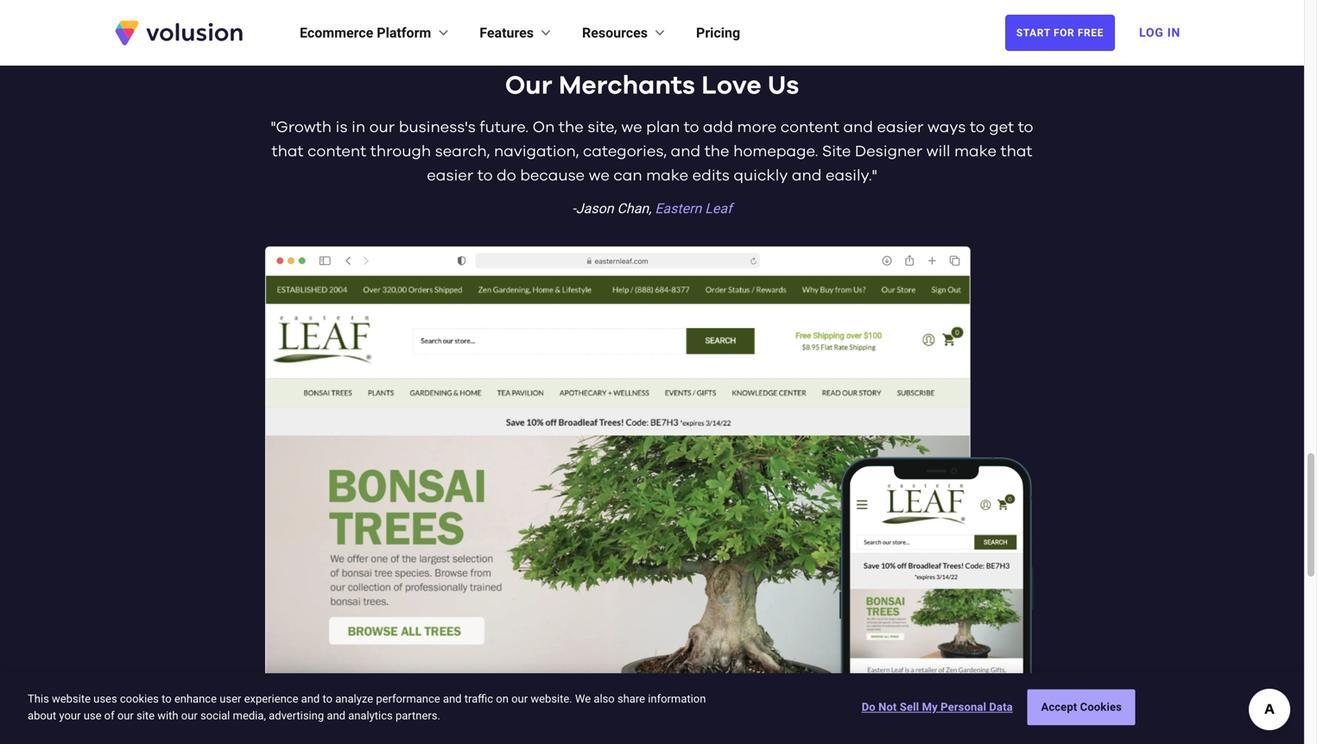Task type: vqa. For each thing, say whether or not it's contained in the screenshot.
that
yes



Task type: describe. For each thing, give the bounding box(es) containing it.
categories,
[[583, 144, 667, 159]]

and up advertising
[[301, 693, 320, 706]]

merchants
[[559, 73, 696, 99]]

0 horizontal spatial content
[[308, 144, 367, 159]]

to up with
[[162, 693, 172, 706]]

ecommerce platform
[[300, 25, 431, 41]]

1 horizontal spatial the
[[705, 144, 730, 159]]

privacy alert dialog
[[0, 674, 1305, 745]]

and easily."
[[792, 168, 878, 183]]

start for free
[[1017, 27, 1104, 39]]

plan
[[647, 120, 680, 135]]

traffic
[[465, 693, 494, 706]]

0 vertical spatial make
[[955, 144, 997, 159]]

2 that from the left
[[1001, 144, 1033, 159]]

can
[[614, 168, 643, 183]]

platform
[[377, 25, 431, 41]]

"growth is in our business's future. on the site, we plan to add more content and easier ways to get to that content through search, navigation, categories, and the homepage. site designer will make that easier to do because we can make edits quickly and easily."
[[271, 120, 1034, 183]]

not
[[879, 701, 897, 714]]

personal
[[941, 701, 987, 714]]

ways
[[928, 120, 967, 135]]

start for free link
[[1006, 15, 1116, 51]]

pricing
[[697, 25, 741, 41]]

resources button
[[583, 22, 669, 43]]

our right on
[[512, 693, 528, 706]]

do not sell my personal data
[[862, 701, 1014, 714]]

for
[[1054, 27, 1075, 39]]

our down enhance
[[181, 710, 198, 723]]

through
[[371, 144, 431, 159]]

cookies
[[120, 693, 159, 706]]

ecommerce
[[300, 25, 374, 41]]

website
[[52, 693, 91, 706]]

do not sell my personal data button
[[862, 691, 1014, 725]]

share
[[618, 693, 646, 706]]

homepage.
[[734, 144, 819, 159]]

features
[[480, 25, 534, 41]]

free
[[1078, 27, 1104, 39]]

ecommerce platform button
[[300, 22, 452, 43]]

accept
[[1042, 701, 1078, 714]]

we
[[576, 693, 591, 706]]

in
[[1168, 25, 1181, 40]]

us
[[768, 73, 800, 99]]

1 horizontal spatial easier
[[878, 120, 924, 135]]

features button
[[480, 22, 555, 43]]

0 vertical spatial we
[[622, 120, 643, 135]]

0 horizontal spatial we
[[589, 168, 610, 183]]

0 horizontal spatial the
[[559, 120, 584, 135]]

leaf
[[705, 200, 733, 217]]

and down "analyze"
[[327, 710, 346, 723]]

also
[[594, 693, 615, 706]]

1 that from the left
[[272, 144, 304, 159]]

in
[[352, 120, 366, 135]]

quickly
[[734, 168, 789, 183]]

because
[[520, 168, 585, 183]]

do
[[497, 168, 517, 183]]

analyze
[[336, 693, 373, 706]]

media,
[[233, 710, 266, 723]]

performance
[[376, 693, 440, 706]]

information
[[648, 693, 706, 706]]

our
[[505, 73, 553, 99]]

social
[[201, 710, 230, 723]]

add
[[704, 120, 734, 135]]

more
[[738, 120, 777, 135]]

chan,
[[617, 200, 652, 217]]

start
[[1017, 27, 1051, 39]]

eastern leaf link
[[655, 200, 733, 217]]

will
[[927, 144, 951, 159]]

search,
[[435, 144, 490, 159]]

to left "analyze"
[[323, 693, 333, 706]]

"growth
[[271, 120, 332, 135]]



Task type: locate. For each thing, give the bounding box(es) containing it.
that down "growth
[[272, 144, 304, 159]]

that
[[272, 144, 304, 159], [1001, 144, 1033, 159]]

jason
[[576, 200, 614, 217]]

user
[[220, 693, 241, 706]]

with
[[158, 710, 179, 723]]

the right on
[[559, 120, 584, 135]]

this website uses cookies to enhance user experience and to analyze performance and traffic on our website. we also share information about your use of our site with our social media, advertising and analytics partners.
[[28, 693, 706, 723]]

business's
[[399, 120, 476, 135]]

our right in
[[370, 120, 395, 135]]

site
[[823, 144, 852, 159]]

make down get
[[955, 144, 997, 159]]

of
[[104, 710, 115, 723]]

about
[[28, 710, 56, 723]]

experience
[[244, 693, 299, 706]]

to right get
[[1019, 120, 1034, 135]]

we
[[622, 120, 643, 135], [589, 168, 610, 183]]

sell
[[900, 701, 920, 714]]

love
[[702, 73, 762, 99]]

navigation,
[[494, 144, 579, 159]]

0 vertical spatial the
[[559, 120, 584, 135]]

my
[[923, 701, 938, 714]]

1 vertical spatial the
[[705, 144, 730, 159]]

log in
[[1140, 25, 1181, 40]]

0 vertical spatial easier
[[878, 120, 924, 135]]

make up eastern
[[647, 168, 689, 183]]

designer
[[855, 144, 923, 159]]

easier up designer
[[878, 120, 924, 135]]

log
[[1140, 25, 1165, 40]]

uses
[[93, 693, 117, 706]]

analytics
[[348, 710, 393, 723]]

-
[[572, 200, 576, 217]]

1 horizontal spatial we
[[622, 120, 643, 135]]

our right of
[[117, 710, 134, 723]]

our merchants love us
[[505, 73, 800, 99]]

and down plan
[[671, 144, 701, 159]]

to left get
[[970, 120, 986, 135]]

content
[[781, 120, 840, 135], [308, 144, 367, 159]]

cookies
[[1081, 701, 1123, 714]]

this
[[28, 693, 49, 706]]

do
[[862, 701, 876, 714]]

to left do
[[478, 168, 493, 183]]

and
[[844, 120, 874, 135], [671, 144, 701, 159], [301, 693, 320, 706], [443, 693, 462, 706], [327, 710, 346, 723]]

eastern
[[655, 200, 702, 217]]

edits
[[693, 168, 730, 183]]

site
[[137, 710, 155, 723]]

the down the add
[[705, 144, 730, 159]]

log in link
[[1130, 14, 1192, 52]]

future.
[[480, 120, 529, 135]]

use
[[84, 710, 102, 723]]

data
[[990, 701, 1014, 714]]

1 vertical spatial easier
[[427, 168, 474, 183]]

1 vertical spatial make
[[647, 168, 689, 183]]

your
[[59, 710, 81, 723]]

0 horizontal spatial easier
[[427, 168, 474, 183]]

content down is
[[308, 144, 367, 159]]

and up site at the right top
[[844, 120, 874, 135]]

easier down 'search,'
[[427, 168, 474, 183]]

pricing link
[[697, 22, 741, 43]]

1 vertical spatial we
[[589, 168, 610, 183]]

our
[[370, 120, 395, 135], [512, 693, 528, 706], [117, 710, 134, 723], [181, 710, 198, 723]]

content up site at the right top
[[781, 120, 840, 135]]

the
[[559, 120, 584, 135], [705, 144, 730, 159]]

advertising
[[269, 710, 324, 723]]

site,
[[588, 120, 618, 135]]

1 horizontal spatial make
[[955, 144, 997, 159]]

-jason chan, eastern leaf
[[572, 200, 733, 217]]

resources
[[583, 25, 648, 41]]

our inside "growth is in our business's future. on the site, we plan to add more content and easier ways to get to that content through search, navigation, categories, and the homepage. site designer will make that easier to do because we can make edits quickly and easily."
[[370, 120, 395, 135]]

0 horizontal spatial that
[[272, 144, 304, 159]]

to
[[684, 120, 700, 135], [970, 120, 986, 135], [1019, 120, 1034, 135], [478, 168, 493, 183], [162, 693, 172, 706], [323, 693, 333, 706]]

enhance
[[174, 693, 217, 706]]

easier
[[878, 120, 924, 135], [427, 168, 474, 183]]

to left the add
[[684, 120, 700, 135]]

1 vertical spatial content
[[308, 144, 367, 159]]

partners.
[[396, 710, 441, 723]]

accept cookies button
[[1028, 690, 1136, 726]]

get
[[990, 120, 1015, 135]]

we left the can
[[589, 168, 610, 183]]

we up categories,
[[622, 120, 643, 135]]

1 horizontal spatial content
[[781, 120, 840, 135]]

and left traffic
[[443, 693, 462, 706]]

1 horizontal spatial that
[[1001, 144, 1033, 159]]

website.
[[531, 693, 573, 706]]

on
[[533, 120, 555, 135]]

on
[[496, 693, 509, 706]]

that down get
[[1001, 144, 1033, 159]]

is
[[336, 120, 348, 135]]

0 horizontal spatial make
[[647, 168, 689, 183]]

accept cookies
[[1042, 701, 1123, 714]]

0 vertical spatial content
[[781, 120, 840, 135]]



